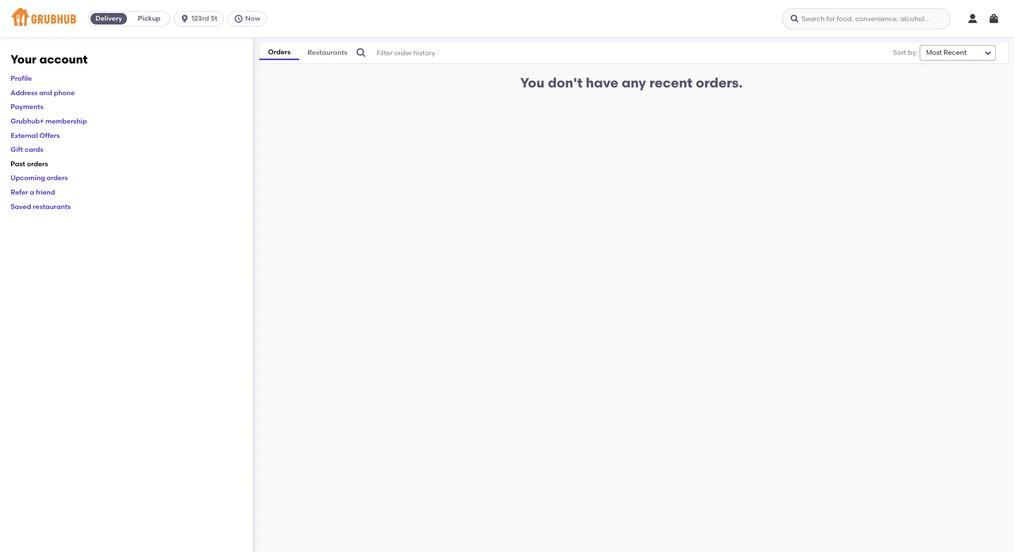 Task type: vqa. For each thing, say whether or not it's contained in the screenshot.
Tofu Soup Beef
no



Task type: describe. For each thing, give the bounding box(es) containing it.
payments link
[[11, 103, 43, 111]]

restaurants
[[33, 203, 71, 211]]

0 horizontal spatial svg image
[[790, 14, 800, 24]]

gift cards
[[11, 146, 43, 154]]

profile link
[[11, 75, 32, 83]]

friend
[[36, 189, 55, 197]]

address and phone
[[11, 89, 75, 97]]

refer a friend link
[[11, 189, 55, 197]]

now
[[245, 14, 260, 23]]

restaurants button
[[300, 46, 356, 60]]

saved restaurants
[[11, 203, 71, 211]]

any
[[622, 75, 646, 91]]

cards
[[25, 146, 43, 154]]

past orders
[[11, 160, 48, 168]]

external
[[11, 132, 38, 140]]

your account
[[11, 52, 88, 66]]

your
[[11, 52, 36, 66]]

refer a friend
[[11, 189, 55, 197]]

sort
[[894, 49, 907, 57]]

orders for upcoming orders
[[47, 174, 68, 183]]

past orders link
[[11, 160, 48, 168]]

gift cards link
[[11, 146, 43, 154]]

orders button
[[259, 46, 300, 60]]

pickup
[[138, 14, 161, 23]]

address
[[11, 89, 38, 97]]

payments
[[11, 103, 43, 111]]

external offers
[[11, 132, 60, 140]]

saved restaurants link
[[11, 203, 71, 211]]

and
[[39, 89, 52, 97]]

address and phone link
[[11, 89, 75, 97]]

Filter order history search field
[[356, 42, 864, 64]]

main navigation navigation
[[0, 0, 1015, 38]]



Task type: locate. For each thing, give the bounding box(es) containing it.
orders
[[27, 160, 48, 168], [47, 174, 68, 183]]

pickup button
[[129, 11, 169, 26]]

orders for past orders
[[27, 160, 48, 168]]

svg image
[[967, 13, 979, 25], [989, 13, 1000, 25], [790, 14, 800, 24]]

have
[[586, 75, 619, 91]]

2 horizontal spatial svg image
[[356, 47, 367, 59]]

Search for food, convenience, alcohol... search field
[[782, 8, 951, 29]]

svg image for 123rd st
[[180, 14, 190, 24]]

orders.
[[696, 75, 743, 91]]

123rd st button
[[174, 11, 228, 26]]

1 horizontal spatial svg image
[[234, 14, 243, 24]]

grubhub+
[[11, 117, 44, 126]]

svg image right restaurants button
[[356, 47, 367, 59]]

refer
[[11, 189, 28, 197]]

svg image
[[180, 14, 190, 24], [234, 14, 243, 24], [356, 47, 367, 59]]

upcoming orders
[[11, 174, 68, 183]]

external offers link
[[11, 132, 60, 140]]

restaurants
[[308, 49, 348, 57]]

1 horizontal spatial svg image
[[967, 13, 979, 25]]

membership
[[46, 117, 87, 126]]

you
[[520, 75, 545, 91]]

upcoming orders link
[[11, 174, 68, 183]]

grubhub+ membership
[[11, 117, 87, 126]]

st
[[211, 14, 217, 23]]

upcoming
[[11, 174, 45, 183]]

orders
[[268, 48, 291, 56]]

svg image left 123rd
[[180, 14, 190, 24]]

0 horizontal spatial svg image
[[180, 14, 190, 24]]

profile
[[11, 75, 32, 83]]

123rd st
[[192, 14, 217, 23]]

recent
[[650, 75, 693, 91]]

1 vertical spatial orders
[[47, 174, 68, 183]]

gift
[[11, 146, 23, 154]]

account
[[39, 52, 88, 66]]

svg image left now
[[234, 14, 243, 24]]

you don't have any recent orders.
[[520, 75, 743, 91]]

delivery button
[[89, 11, 129, 26]]

by:
[[908, 49, 918, 57]]

offers
[[39, 132, 60, 140]]

svg image inside now button
[[234, 14, 243, 24]]

orders up friend
[[47, 174, 68, 183]]

svg image for now
[[234, 14, 243, 24]]

2 horizontal spatial svg image
[[989, 13, 1000, 25]]

delivery
[[96, 14, 122, 23]]

saved
[[11, 203, 31, 211]]

orders up the upcoming orders link
[[27, 160, 48, 168]]

a
[[30, 189, 34, 197]]

now button
[[228, 11, 271, 26]]

past
[[11, 160, 25, 168]]

phone
[[54, 89, 75, 97]]

don't
[[548, 75, 583, 91]]

svg image inside 123rd st button
[[180, 14, 190, 24]]

123rd
[[192, 14, 209, 23]]

grubhub+ membership link
[[11, 117, 87, 126]]

0 vertical spatial orders
[[27, 160, 48, 168]]

sort by:
[[894, 49, 918, 57]]



